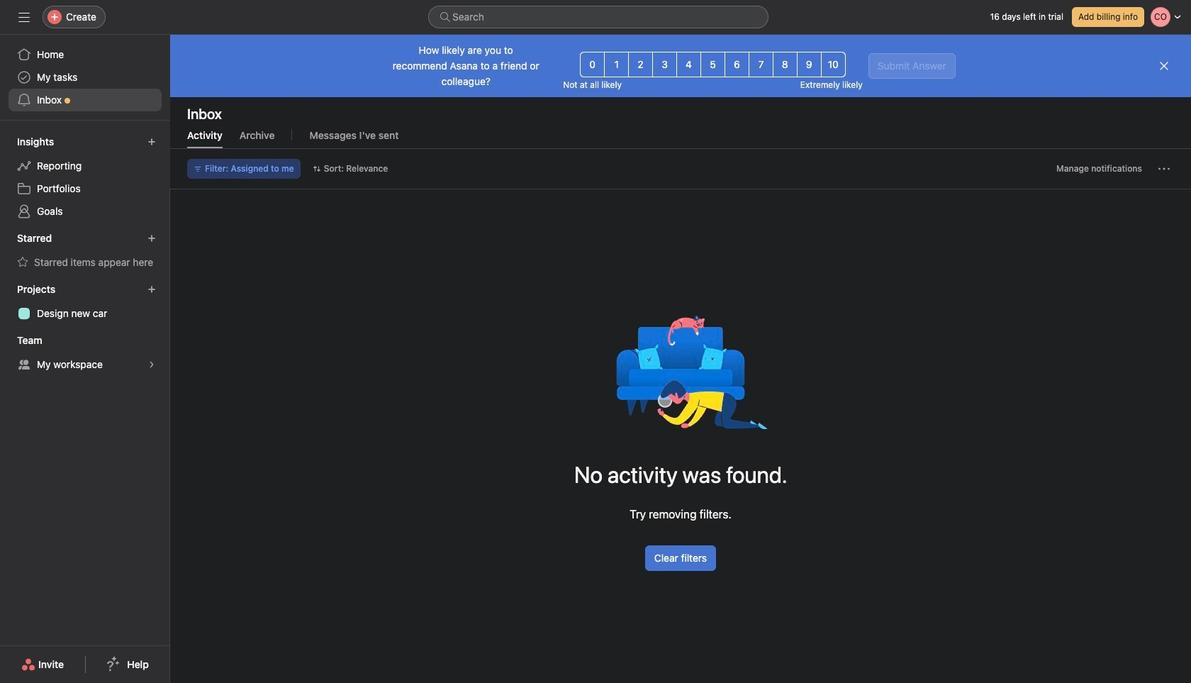 Task type: vqa. For each thing, say whether or not it's contained in the screenshot.
MORE ACTIONS image
yes



Task type: locate. For each thing, give the bounding box(es) containing it.
None radio
[[580, 52, 605, 77], [653, 52, 677, 77], [677, 52, 702, 77], [701, 52, 726, 77], [725, 52, 750, 77], [749, 52, 774, 77], [773, 52, 798, 77], [821, 52, 846, 77], [580, 52, 605, 77], [653, 52, 677, 77], [677, 52, 702, 77], [701, 52, 726, 77], [725, 52, 750, 77], [749, 52, 774, 77], [773, 52, 798, 77], [821, 52, 846, 77]]

more actions image
[[1159, 163, 1170, 175]]

projects element
[[0, 277, 170, 328]]

dismiss image
[[1159, 60, 1170, 72]]

list box
[[428, 6, 769, 28]]

sort: relevance image
[[313, 165, 321, 173]]

new insights image
[[148, 138, 156, 146]]

None radio
[[605, 52, 629, 77], [629, 52, 653, 77], [797, 52, 822, 77], [605, 52, 629, 77], [629, 52, 653, 77], [797, 52, 822, 77]]

teams element
[[0, 328, 170, 379]]

global element
[[0, 35, 170, 120]]

option group
[[580, 52, 846, 77]]



Task type: describe. For each thing, give the bounding box(es) containing it.
new project or portfolio image
[[148, 285, 156, 294]]

add items to starred image
[[148, 234, 156, 243]]

see details, my workspace image
[[148, 360, 156, 369]]

hide sidebar image
[[18, 11, 30, 23]]

insights element
[[0, 129, 170, 226]]

starred element
[[0, 226, 170, 277]]



